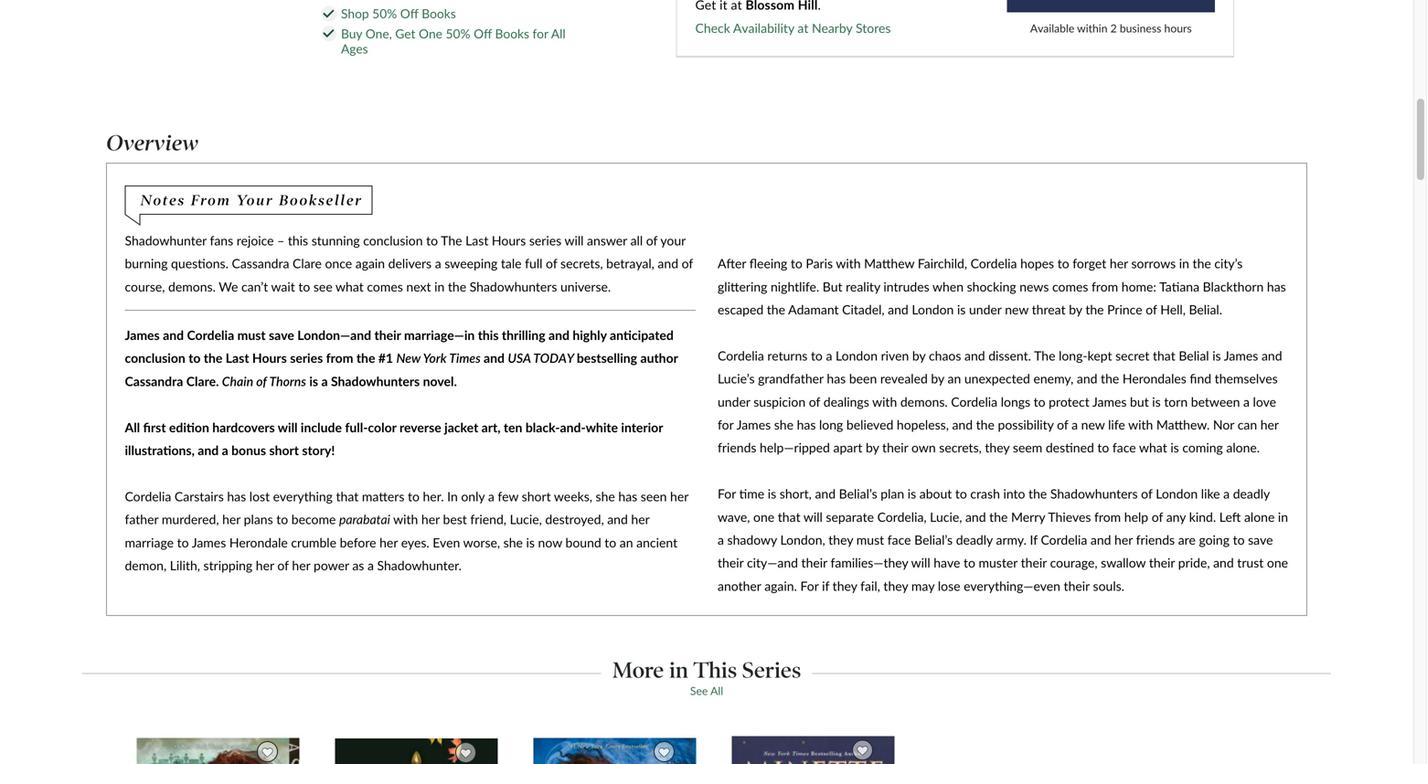 Task type: describe. For each thing, give the bounding box(es) containing it.
is right thorns
[[309, 374, 318, 389]]

power
[[314, 558, 349, 574]]

the left city's at right top
[[1193, 256, 1212, 271]]

to right "longs"
[[1034, 394, 1046, 410]]

rejoice
[[237, 233, 274, 248]]

of up help
[[1142, 486, 1153, 502]]

glittering
[[718, 279, 768, 294]]

of right all
[[646, 233, 658, 248]]

again.
[[765, 578, 798, 594]]

an inside "cordelia returns to a london riven by chaos and dissent. the long-kept secret that belial is james and lucie's grandfather has been revealed by an unexpected enemy, and the herondales find themselves under suspicion of dealings with demons. cordelia longs to protect james but is torn between a love for james she has long believed hopeless, and the possibility of a new life with matthew. nor can her friends help—ripped apart by their own secrets, they seem destined to face what is coming alone."
[[948, 371, 962, 387]]

will up london,
[[804, 509, 823, 525]]

at
[[798, 20, 809, 36]]

lilith,
[[170, 558, 200, 574]]

the left #1
[[357, 351, 375, 366]]

that inside "cordelia returns to a london riven by chaos and dissent. the long-kept secret that belial is james and lucie's grandfather has been revealed by an unexpected enemy, and the herondales find themselves under suspicion of dealings with demons. cordelia longs to protect james but is torn between a love for james she has long believed hopeless, and the possibility of a new life with matthew. nor can her friends help—ripped apart by their own secrets, they seem destined to face what is coming alone."
[[1153, 348, 1176, 364]]

may
[[912, 578, 935, 594]]

herondale
[[229, 535, 288, 550]]

50% inside buy one, get one 50% off books for all ages
[[446, 26, 471, 41]]

james and cordelia must save london—and their marriage—in this thrilling and highly anticipated conclusion to the last hours series from the #1
[[125, 328, 674, 366]]

with inside after fleeing to paris with matthew fairchild, cordelia hopes to forget her sorrows in the city's glittering nightlife. but reality intrudes when shocking news comes from home: tatiana blackthorn has escaped the adamant citadel, and london is under new threat by the prince of hell, belial.
[[836, 256, 861, 271]]

usa
[[508, 351, 531, 366]]

cordelia down unexpected
[[952, 394, 998, 410]]

the up army. at the bottom of page
[[990, 509, 1008, 525]]

few
[[498, 489, 519, 504]]

london inside for time is short, and belial's plan is about to crash into the shadowhunters of london like a deadly wave, one that will separate cordelia, lucie, and the merry thieves from help of any kind. left alone in a shadowy london, they must face belial's deadly army. if cordelia and her friends are going to save their city—and their families—they will have to muster their courage, swallow their pride, and trust one another again. for if they fail, they may lose everything—even their souls.
[[1156, 486, 1199, 502]]

plans
[[244, 512, 273, 527]]

cassandra inside shadowhunter fans rejoice – this stunning conclusion to the last hours series will answer all of your burning questions. cassandra clare once again delivers a sweeping tale full of secrets, betrayal, and of course, demons. we can't wait to see what comes next in the shadowhunters universe.
[[232, 256, 289, 271]]

and down course, on the top
[[163, 328, 184, 343]]

available within 2 business hours
[[1031, 21, 1193, 35]]

course,
[[125, 279, 165, 294]]

to left 'her.'
[[408, 489, 420, 504]]

her down crumble
[[292, 558, 310, 574]]

series
[[743, 657, 802, 684]]

her inside for time is short, and belial's plan is about to crash into the shadowhunters of london like a deadly wave, one that will separate cordelia, lucie, and the merry thieves from help of any kind. left alone in a shadowy london, they must face belial's deadly army. if cordelia and her friends are going to save their city—and their families—they will have to muster their courage, swallow their pride, and trust one another again. for if they fail, they may lose everything—even their souls.
[[1115, 532, 1133, 548]]

unexpected
[[965, 371, 1031, 387]]

prince
[[1108, 302, 1143, 317]]

she inside cordelia carstairs has lost everything that matters to her. in only a few short weeks, she has seen her father murdered, her plans to become
[[596, 489, 615, 504]]

chain of gold (barnes & noble deluxe exclusive) (last hours series #1) image
[[335, 738, 499, 765]]

and down going
[[1214, 555, 1235, 571]]

demons. inside shadowhunter fans rejoice – this stunning conclusion to the last hours series will answer all of your burning questions. cassandra clare once again delivers a sweeping tale full of secrets, betrayal, and of course, demons. we can't wait to see what comes next in the shadowhunters universe.
[[168, 279, 216, 294]]

belial
[[1179, 348, 1210, 364]]

cordelia inside james and cordelia must save london—and their marriage—in this thrilling and highly anticipated conclusion to the last hours series from the #1
[[187, 328, 234, 343]]

pride,
[[1179, 555, 1211, 571]]

art,
[[482, 420, 501, 435]]

she inside "cordelia returns to a london riven by chaos and dissent. the long-kept secret that belial is james and lucie's grandfather has been revealed by an unexpected enemy, and the herondales find themselves under suspicion of dealings with demons. cordelia longs to protect james but is torn between a love for james she has long believed hopeless, and the possibility of a new life with matthew. nor can her friends help—ripped apart by their own secrets, they seem destined to face what is coming alone."
[[775, 417, 794, 433]]

for inside "cordelia returns to a london riven by chaos and dissent. the long-kept secret that belial is james and lucie's grandfather has been revealed by an unexpected enemy, and the herondales find themselves under suspicion of dealings with demons. cordelia longs to protect james but is torn between a love for james she has long believed hopeless, and the possibility of a new life with matthew. nor can her friends help—ripped apart by their own secrets, they seem destined to face what is coming alone."
[[718, 417, 734, 433]]

a left love
[[1244, 394, 1250, 410]]

off inside buy one, get one 50% off books for all ages
[[474, 26, 492, 41]]

her right "seen"
[[671, 489, 689, 504]]

shadowhunter fans rejoice – this stunning conclusion to the last hours series will answer all of your burning questions. cassandra clare once again delivers a sweeping tale full of secrets, betrayal, and of course, demons. we can't wait to see what comes next in the shadowhunters universe.
[[125, 233, 693, 294]]

belial.
[[1190, 302, 1223, 317]]

burning
[[125, 256, 168, 271]]

cassandra inside bestselling author cassandra clare.
[[125, 374, 183, 389]]

secrets, inside shadowhunter fans rejoice – this stunning conclusion to the last hours series will answer all of your burning questions. cassandra clare once again delivers a sweeping tale full of secrets, betrayal, and of course, demons. we can't wait to see what comes next in the shadowhunters universe.
[[561, 256, 603, 271]]

to down the life
[[1098, 440, 1110, 456]]

crash
[[971, 486, 1001, 502]]

0 vertical spatial off
[[400, 6, 419, 21]]

1 horizontal spatial for
[[801, 578, 819, 594]]

under inside "cordelia returns to a london riven by chaos and dissent. the long-kept secret that belial is james and lucie's grandfather has been revealed by an unexpected enemy, and the herondales find themselves under suspicion of dealings with demons. cordelia longs to protect james but is torn between a love for james she has long believed hopeless, and the possibility of a new life with matthew. nor can her friends help—ripped apart by their own secrets, they seem destined to face what is coming alone."
[[718, 394, 751, 410]]

edition
[[169, 420, 209, 435]]

to right plans
[[276, 512, 288, 527]]

threat
[[1032, 302, 1066, 317]]

overview
[[106, 130, 199, 156]]

secrets, inside "cordelia returns to a london riven by chaos and dissent. the long-kept secret that belial is james and lucie's grandfather has been revealed by an unexpected enemy, and the herondales find themselves under suspicion of dealings with demons. cordelia longs to protect james but is torn between a love for james she has long believed hopeless, and the possibility of a new life with matthew. nor can her friends help—ripped apart by their own secrets, they seem destined to face what is coming alone."
[[940, 440, 982, 456]]

to right returns
[[811, 348, 823, 364]]

of inside after fleeing to paris with matthew fairchild, cordelia hopes to forget her sorrows in the city's glittering nightlife. but reality intrudes when shocking news comes from home: tatiana blackthorn has escaped the adamant citadel, and london is under new threat by the prince of hell, belial.
[[1146, 302, 1158, 317]]

their down courage,
[[1064, 578, 1090, 594]]

matthew.
[[1157, 417, 1211, 433]]

author
[[641, 351, 678, 366]]

cordelia inside cordelia carstairs has lost everything that matters to her. in only a few short weeks, she has seen her father murdered, her plans to become
[[125, 489, 171, 504]]

home:
[[1122, 279, 1157, 294]]

courage,
[[1051, 555, 1098, 571]]

to up delivers
[[426, 233, 438, 248]]

city—and
[[747, 555, 799, 571]]

this inside shadowhunter fans rejoice – this stunning conclusion to the last hours series will answer all of your burning questions. cassandra clare once again delivers a sweeping tale full of secrets, betrayal, and of course, demons. we can't wait to see what comes next in the shadowhunters universe.
[[288, 233, 308, 248]]

cordelia inside for time is short, and belial's plan is about to crash into the shadowhunters of london like a deadly wave, one that will separate cordelia, lucie, and the merry thieves from help of any kind. left alone in a shadowy london, they must face belial's deadly army. if cordelia and her friends are going to save their city—and their families—they will have to muster their courage, swallow their pride, and trust one another again. for if they fail, they may lose everything—even their souls.
[[1041, 532, 1088, 548]]

and-
[[560, 420, 586, 435]]

will up the may at bottom
[[912, 555, 931, 571]]

returns
[[768, 348, 808, 364]]

all inside all first edition hardcovers will include full-color reverse jacket art, ten black-and-white interior illustrations, and a bonus short story!
[[125, 420, 140, 435]]

hardcovers
[[212, 420, 275, 435]]

0 horizontal spatial books
[[422, 6, 456, 21]]

and right the short,
[[815, 486, 836, 502]]

last inside shadowhunter fans rejoice – this stunning conclusion to the last hours series will answer all of your burning questions. cassandra clare once again delivers a sweeping tale full of secrets, betrayal, and of course, demons. we can't wait to see what comes next in the shadowhunters universe.
[[466, 233, 489, 248]]

new inside "cordelia returns to a london riven by chaos and dissent. the long-kept secret that belial is james and lucie's grandfather has been revealed by an unexpected enemy, and the herondales find themselves under suspicion of dealings with demons. cordelia longs to protect james but is torn between a love for james she has long believed hopeless, and the possibility of a new life with matthew. nor can her friends help—ripped apart by their own secrets, they seem destined to face what is coming alone."
[[1082, 417, 1105, 433]]

of right chain on the left
[[256, 374, 267, 389]]

best
[[443, 512, 467, 527]]

a inside the with her best friend, lucie, destroyed, and her marriage to james herondale crumble before her eyes. even worse, she is now bound to an ancient demon, lilith, stripping her of her power as a shadowhunter.
[[368, 558, 374, 574]]

the down kept
[[1101, 371, 1120, 387]]

a inside all first edition hardcovers will include full-color reverse jacket art, ten black-and-white interior illustrations, and a bonus short story!
[[222, 443, 228, 458]]

of left any
[[1152, 509, 1164, 525]]

business hours
[[1120, 21, 1193, 35]]

has left "seen"
[[619, 489, 638, 504]]

alone
[[1245, 509, 1275, 525]]

is right time
[[768, 486, 777, 502]]

2
[[1111, 21, 1118, 35]]

all
[[631, 233, 643, 248]]

london—and
[[298, 328, 372, 343]]

short inside cordelia carstairs has lost everything that matters to her. in only a few short weeks, she has seen her father murdered, her plans to become
[[522, 489, 551, 504]]

to left paris on the top right
[[791, 256, 803, 271]]

they down separate
[[829, 532, 854, 548]]

series inside james and cordelia must save london—and their marriage—in this thrilling and highly anticipated conclusion to the last hours series from the #1
[[290, 351, 323, 366]]

0 horizontal spatial 50%
[[372, 6, 397, 21]]

they right if in the right of the page
[[833, 578, 858, 594]]

by down believed
[[866, 440, 880, 456]]

to right have at the right bottom of page
[[964, 555, 976, 571]]

can
[[1238, 417, 1258, 433]]

to right going
[[1234, 532, 1245, 548]]

see all link
[[691, 685, 724, 698]]

london inside "cordelia returns to a london riven by chaos and dissent. the long-kept secret that belial is james and lucie's grandfather has been revealed by an unexpected enemy, and the herondales find themselves under suspicion of dealings with demons. cordelia longs to protect james but is torn between a love for james she has long believed hopeless, and the possibility of a new life with matthew. nor can her friends help—ripped apart by their own secrets, they seem destined to face what is coming alone."
[[836, 348, 878, 364]]

betrayal,
[[607, 256, 655, 271]]

will inside shadowhunter fans rejoice – this stunning conclusion to the last hours series will answer all of your burning questions. cassandra clare once again delivers a sweeping tale full of secrets, betrayal, and of course, demons. we can't wait to see what comes next in the shadowhunters universe.
[[565, 233, 584, 248]]

seem
[[1013, 440, 1043, 456]]

notes from your bookseller
[[140, 192, 363, 209]]

secret
[[1116, 348, 1150, 364]]

their up if in the right of the page
[[802, 555, 828, 571]]

her left eyes.
[[380, 535, 398, 550]]

with up believed
[[873, 394, 898, 410]]

jacket
[[445, 420, 479, 435]]

what inside shadowhunter fans rejoice – this stunning conclusion to the last hours series will answer all of your burning questions. cassandra clare once again delivers a sweeping tale full of secrets, betrayal, and of course, demons. we can't wait to see what comes next in the shadowhunters universe.
[[336, 279, 364, 294]]

nor
[[1214, 417, 1235, 433]]

into
[[1004, 486, 1026, 502]]

and up the today
[[549, 328, 570, 343]]

under inside after fleeing to paris with matthew fairchild, cordelia hopes to forget her sorrows in the city's glittering nightlife. but reality intrudes when shocking news comes from home: tatiana blackthorn has escaped the adamant citadel, and london is under new threat by the prince of hell, belial.
[[970, 302, 1002, 317]]

james down suspicion
[[737, 417, 771, 433]]

friends inside "cordelia returns to a london riven by chaos and dissent. the long-kept secret that belial is james and lucie's grandfather has been revealed by an unexpected enemy, and the herondales find themselves under suspicion of dealings with demons. cordelia longs to protect james but is torn between a love for james she has long believed hopeless, and the possibility of a new life with matthew. nor can her friends help—ripped apart by their own secrets, they seem destined to face what is coming alone."
[[718, 440, 757, 456]]

for time is short, and belial's plan is about to crash into the shadowhunters of london like a deadly wave, one that will separate cordelia, lucie, and the merry thieves from help of any kind. left alone in a shadowy london, they must face belial's deadly army. if cordelia and her friends are going to save their city—and their families—they will have to muster their courage, swallow their pride, and trust one another again. for if they fail, they may lose everything—even their souls.
[[718, 486, 1289, 594]]

availability
[[734, 20, 795, 36]]

but
[[823, 279, 843, 294]]

alone.
[[1227, 440, 1261, 456]]

ages
[[341, 41, 368, 56]]

a right like
[[1224, 486, 1230, 502]]

last inside james and cordelia must save london—and their marriage—in this thrilling and highly anticipated conclusion to the last hours series from the #1
[[226, 351, 249, 366]]

parabatai
[[339, 512, 390, 527]]

of right full
[[546, 256, 558, 271]]

the up clare.
[[204, 351, 223, 366]]

for inside buy one, get one 50% off books for all ages
[[533, 26, 549, 41]]

hours inside shadowhunter fans rejoice – this stunning conclusion to the last hours series will answer all of your burning questions. cassandra clare once again delivers a sweeping tale full of secrets, betrayal, and of course, demons. we can't wait to see what comes next in the shadowhunters universe.
[[492, 233, 526, 248]]

and right 'chaos'
[[965, 348, 986, 364]]

1 vertical spatial shadowhunters
[[331, 374, 420, 389]]

james up the life
[[1093, 394, 1127, 410]]

her down herondale
[[256, 558, 274, 574]]

tale
[[501, 256, 522, 271]]

possibility
[[998, 417, 1054, 433]]

about
[[920, 486, 953, 502]]

shadowhunters inside for time is short, and belial's plan is about to crash into the shadowhunters of london like a deadly wave, one that will separate cordelia, lucie, and the merry thieves from help of any kind. left alone in a shadowy london, they must face belial's deadly army. if cordelia and her friends are going to save their city—and their families—they will have to muster their courage, swallow their pride, and trust one another again. for if they fail, they may lose everything—even their souls.
[[1051, 486, 1138, 502]]

by down 'chaos'
[[932, 371, 945, 387]]

to left the see at the left of page
[[299, 279, 310, 294]]

check image
[[323, 29, 334, 38]]

comes inside after fleeing to paris with matthew fairchild, cordelia hopes to forget her sorrows in the city's glittering nightlife. but reality intrudes when shocking news comes from home: tatiana blackthorn has escaped the adamant citadel, and london is under new threat by the prince of hell, belial.
[[1053, 279, 1089, 294]]

hopeless,
[[897, 417, 949, 433]]

must inside for time is short, and belial's plan is about to crash into the shadowhunters of london like a deadly wave, one that will separate cordelia, lucie, and the merry thieves from help of any kind. left alone in a shadowy london, they must face belial's deadly army. if cordelia and her friends are going to save their city—and their families—they will have to muster their courage, swallow their pride, and trust one another again. for if they fail, they may lose everything—even their souls.
[[857, 532, 885, 548]]

and up themselves
[[1262, 348, 1283, 364]]

of inside the with her best friend, lucie, destroyed, and her marriage to james herondale crumble before her eyes. even worse, she is now bound to an ancient demon, lilith, stripping her of her power as a shadowhunter.
[[278, 558, 289, 574]]

friends inside for time is short, and belial's plan is about to crash into the shadowhunters of london like a deadly wave, one that will separate cordelia, lucie, and the merry thieves from help of any kind. left alone in a shadowy london, they must face belial's deadly army. if cordelia and her friends are going to save their city—and their families—they will have to muster their courage, swallow their pride, and trust one another again. for if they fail, they may lose everything—even their souls.
[[1137, 532, 1176, 548]]

is down matthew.
[[1171, 440, 1180, 456]]

and down crash
[[966, 509, 987, 525]]

trust
[[1238, 555, 1264, 571]]

see
[[314, 279, 333, 294]]

color
[[368, 420, 397, 435]]

their inside "cordelia returns to a london riven by chaos and dissent. the long-kept secret that belial is james and lucie's grandfather has been revealed by an unexpected enemy, and the herondales find themselves under suspicion of dealings with demons. cordelia longs to protect james but is torn between a love for james she has long believed hopeless, and the possibility of a new life with matthew. nor can her friends help—ripped apart by their own secrets, they seem destined to face what is coming alone."
[[883, 440, 909, 456]]

what inside "cordelia returns to a london riven by chaos and dissent. the long-kept secret that belial is james and lucie's grandfather has been revealed by an unexpected enemy, and the herondales find themselves under suspicion of dealings with demons. cordelia longs to protect james but is torn between a love for james she has long believed hopeless, and the possibility of a new life with matthew. nor can her friends help—ripped apart by their own secrets, they seem destined to face what is coming alone."
[[1140, 440, 1168, 456]]

of down your
[[682, 256, 693, 271]]

by right riven
[[913, 348, 926, 364]]

0 vertical spatial deadly
[[1234, 486, 1271, 502]]

next
[[407, 279, 431, 294]]

0 horizontal spatial one
[[754, 509, 775, 525]]

intrudes
[[884, 279, 930, 294]]

is inside after fleeing to paris with matthew fairchild, cordelia hopes to forget her sorrows in the city's glittering nightlife. but reality intrudes when shocking news comes from home: tatiana blackthorn has escaped the adamant citadel, and london is under new threat by the prince of hell, belial.
[[958, 302, 966, 317]]

lucie's
[[718, 371, 755, 387]]

black-
[[526, 420, 560, 435]]

shadowhunter.
[[377, 558, 462, 574]]

1 vertical spatial one
[[1268, 555, 1289, 571]]

a right returns
[[826, 348, 833, 364]]

matters
[[362, 489, 405, 504]]

and inside after fleeing to paris with matthew fairchild, cordelia hopes to forget her sorrows in the city's glittering nightlife. but reality intrudes when shocking news comes from home: tatiana blackthorn has escaped the adamant citadel, and london is under new threat by the prince of hell, belial.
[[888, 302, 909, 317]]

with inside the with her best friend, lucie, destroyed, and her marriage to james herondale crumble before her eyes. even worse, she is now bound to an ancient demon, lilith, stripping her of her power as a shadowhunter.
[[393, 512, 418, 527]]

hours inside james and cordelia must save london—and their marriage—in this thrilling and highly anticipated conclusion to the last hours series from the #1
[[252, 351, 287, 366]]

of down protect
[[1058, 417, 1069, 433]]

all inside more in this series see all
[[711, 685, 724, 698]]

their up the another
[[718, 555, 744, 571]]

answer
[[587, 233, 628, 248]]

and down kept
[[1077, 371, 1098, 387]]

their left pride, at right bottom
[[1150, 555, 1176, 571]]

the left possibility at the right bottom of the page
[[977, 417, 995, 433]]

escaped
[[718, 302, 764, 317]]

this
[[694, 657, 737, 684]]

ancient
[[637, 535, 678, 550]]

lost
[[250, 489, 270, 504]]

cordelia up lucie's
[[718, 348, 765, 364]]

the right the into
[[1029, 486, 1048, 502]]

fail,
[[861, 578, 881, 594]]

a inside shadowhunter fans rejoice – this stunning conclusion to the last hours series will answer all of your burning questions. cassandra clare once again delivers a sweeping tale full of secrets, betrayal, and of course, demons. we can't wait to see what comes next in the shadowhunters universe.
[[435, 256, 442, 271]]

the left prince
[[1086, 302, 1105, 317]]

0 vertical spatial belial's
[[839, 486, 878, 502]]

james up themselves
[[1225, 348, 1259, 364]]

dealings
[[824, 394, 870, 410]]

notes
[[140, 192, 186, 209]]

full
[[525, 256, 543, 271]]

paris
[[806, 256, 833, 271]]

grandfather
[[758, 371, 824, 387]]

have
[[934, 555, 961, 571]]

to right 'hopes'
[[1058, 256, 1070, 271]]

and up swallow
[[1091, 532, 1112, 548]]

has left lost
[[227, 489, 246, 504]]

they right fail,
[[884, 578, 909, 594]]

and inside all first edition hardcovers will include full-color reverse jacket art, ten black-and-white interior illustrations, and a bonus short story!
[[198, 443, 219, 458]]

sweeping
[[445, 256, 498, 271]]

going
[[1200, 532, 1230, 548]]



Task type: locate. For each thing, give the bounding box(es) containing it.
lucie, inside the with her best friend, lucie, destroyed, and her marriage to james herondale crumble before her eyes. even worse, she is now bound to an ancient demon, lilith, stripping her of her power as a shadowhunter.
[[510, 512, 542, 527]]

they left seem at bottom right
[[986, 440, 1010, 456]]

1 vertical spatial all
[[125, 420, 140, 435]]

the inside "cordelia returns to a london riven by chaos and dissent. the long-kept secret that belial is james and lucie's grandfather has been revealed by an unexpected enemy, and the herondales find themselves under suspicion of dealings with demons. cordelia longs to protect james but is torn between a love for james she has long believed hopeless, and the possibility of a new life with matthew. nor can her friends help—ripped apart by their own secrets, they seem destined to face what is coming alone."
[[1035, 348, 1056, 364]]

believed
[[847, 417, 894, 433]]

an down 'chaos'
[[948, 371, 962, 387]]

is right but
[[1153, 394, 1161, 410]]

cordelia up clare.
[[187, 328, 234, 343]]

0 horizontal spatial hours
[[252, 351, 287, 366]]

is right plan in the right bottom of the page
[[908, 486, 917, 502]]

in inside shadowhunter fans rejoice – this stunning conclusion to the last hours series will answer all of your burning questions. cassandra clare once again delivers a sweeping tale full of secrets, betrayal, and of course, demons. we can't wait to see what comes next in the shadowhunters universe.
[[435, 279, 445, 294]]

is inside the with her best friend, lucie, destroyed, and her marriage to james herondale crumble before her eyes. even worse, she is now bound to an ancient demon, lilith, stripping her of her power as a shadowhunter.
[[526, 535, 535, 550]]

and right destroyed,
[[608, 512, 628, 527]]

comes inside shadowhunter fans rejoice – this stunning conclusion to the last hours series will answer all of your burning questions. cassandra clare once again delivers a sweeping tale full of secrets, betrayal, and of course, demons. we can't wait to see what comes next in the shadowhunters universe.
[[367, 279, 403, 294]]

their inside james and cordelia must save london—and their marriage—in this thrilling and highly anticipated conclusion to the last hours series from the #1
[[375, 328, 401, 343]]

1 horizontal spatial lucie,
[[930, 509, 963, 525]]

by
[[1070, 302, 1083, 317], [913, 348, 926, 364], [932, 371, 945, 387], [866, 440, 880, 456]]

their down 'if'
[[1021, 555, 1047, 571]]

cassandra down rejoice
[[232, 256, 289, 271]]

0 horizontal spatial under
[[718, 394, 751, 410]]

demons. inside "cordelia returns to a london riven by chaos and dissent. the long-kept secret that belial is james and lucie's grandfather has been revealed by an unexpected enemy, and the herondales find themselves under suspicion of dealings with demons. cordelia longs to protect james but is torn between a love for james she has long believed hopeless, and the possibility of a new life with matthew. nor can her friends help—ripped apart by their own secrets, they seem destined to face what is coming alone."
[[901, 394, 948, 410]]

0 vertical spatial shadowhunters
[[470, 279, 557, 294]]

from up chain of thorns is a shadowhunters novel.
[[326, 351, 353, 366]]

blackthorn
[[1203, 279, 1264, 294]]

conclusion inside james and cordelia must save london—and their marriage—in this thrilling and highly anticipated conclusion to the last hours series from the #1
[[125, 351, 186, 366]]

they inside "cordelia returns to a london riven by chaos and dissent. the long-kept secret that belial is james and lucie's grandfather has been revealed by an unexpected enemy, and the herondales find themselves under suspicion of dealings with demons. cordelia longs to protect james but is torn between a love for james she has long believed hopeless, and the possibility of a new life with matthew. nor can her friends help—ripped apart by their own secrets, they seem destined to face what is coming alone."
[[986, 440, 1010, 456]]

1 horizontal spatial off
[[474, 26, 492, 41]]

more in this series section
[[82, 652, 1332, 684]]

books up one
[[422, 6, 456, 21]]

None submit
[[1008, 0, 1216, 12]]

with up reality
[[836, 256, 861, 271]]

lucie,
[[930, 509, 963, 525], [510, 512, 542, 527]]

1 horizontal spatial cassandra
[[232, 256, 289, 271]]

last up chain on the left
[[226, 351, 249, 366]]

to up lilith,
[[177, 535, 189, 550]]

deadly up muster
[[957, 532, 993, 548]]

this right the –
[[288, 233, 308, 248]]

1 vertical spatial books
[[495, 26, 530, 41]]

to left crash
[[956, 486, 968, 502]]

1 vertical spatial cassandra
[[125, 374, 183, 389]]

1 horizontal spatial conclusion
[[363, 233, 423, 248]]

will left answer
[[565, 233, 584, 248]]

0 horizontal spatial the
[[441, 233, 462, 248]]

any
[[1167, 509, 1187, 525]]

that inside for time is short, and belial's plan is about to crash into the shadowhunters of london like a deadly wave, one that will separate cordelia, lucie, and the merry thieves from help of any kind. left alone in a shadowy london, they must face belial's deadly army. if cordelia and her friends are going to save their city—and their families—they will have to muster their courage, swallow their pride, and trust one another again. for if they fail, they may lose everything—even their souls.
[[778, 509, 801, 525]]

your
[[236, 192, 274, 209]]

bound
[[566, 535, 602, 550]]

2 horizontal spatial she
[[775, 417, 794, 433]]

series inside shadowhunter fans rejoice – this stunning conclusion to the last hours series will answer all of your burning questions. cassandra clare once again delivers a sweeping tale full of secrets, betrayal, and of course, demons. we can't wait to see what comes next in the shadowhunters universe.
[[530, 233, 562, 248]]

the down the nightlife.
[[767, 302, 786, 317]]

will inside all first edition hardcovers will include full-color reverse jacket art, ten black-and-white interior illustrations, and a bonus short story!
[[278, 420, 298, 435]]

york
[[423, 351, 447, 366]]

1 vertical spatial the
[[1035, 348, 1056, 364]]

the inside shadowhunter fans rejoice – this stunning conclusion to the last hours series will answer all of your burning questions. cassandra clare once again delivers a sweeping tale full of secrets, betrayal, and of course, demons. we can't wait to see what comes next in the shadowhunters universe.
[[441, 233, 462, 248]]

books right one
[[495, 26, 530, 41]]

in inside more in this series see all
[[670, 657, 689, 684]]

0 vertical spatial save
[[269, 328, 294, 343]]

must inside james and cordelia must save london—and their marriage—in this thrilling and highly anticipated conclusion to the last hours series from the #1
[[237, 328, 266, 343]]

1 vertical spatial demons.
[[901, 394, 948, 410]]

0 vertical spatial cassandra
[[232, 256, 289, 271]]

bookseller
[[279, 192, 363, 209]]

james down murdered,
[[192, 535, 226, 550]]

shop 50% off books
[[341, 6, 456, 21]]

tatiana
[[1160, 279, 1200, 294]]

2 vertical spatial london
[[1156, 486, 1199, 502]]

#1
[[379, 351, 393, 366]]

1 horizontal spatial this
[[478, 328, 499, 343]]

london inside after fleeing to paris with matthew fairchild, cordelia hopes to forget her sorrows in the city's glittering nightlife. but reality intrudes when shocking news comes from home: tatiana blackthorn has escaped the adamant citadel, and london is under new threat by the prince of hell, belial.
[[912, 302, 954, 317]]

james
[[125, 328, 160, 343], [1225, 348, 1259, 364], [1093, 394, 1127, 410], [737, 417, 771, 433], [192, 535, 226, 550]]

marriage
[[125, 535, 174, 550]]

interior
[[621, 420, 663, 435]]

a right delivers
[[435, 256, 442, 271]]

chain of iron (last hours series #2) image
[[533, 738, 698, 765]]

2 vertical spatial that
[[778, 509, 801, 525]]

seen
[[641, 489, 667, 504]]

2 horizontal spatial london
[[1156, 486, 1199, 502]]

of left hell,
[[1146, 302, 1158, 317]]

more
[[613, 657, 664, 684]]

adamant
[[789, 302, 839, 317]]

save inside for time is short, and belial's plan is about to crash into the shadowhunters of london like a deadly wave, one that will separate cordelia, lucie, and the merry thieves from help of any kind. left alone in a shadowy london, they must face belial's deadly army. if cordelia and her friends are going to save their city—and their families—they will have to muster their courage, swallow their pride, and trust one another again. for if they fail, they may lose everything—even their souls.
[[1249, 532, 1274, 548]]

1 vertical spatial belial's
[[915, 532, 953, 548]]

in right the next
[[435, 279, 445, 294]]

reverse
[[400, 420, 442, 435]]

1 vertical spatial series
[[290, 351, 323, 366]]

0 horizontal spatial cassandra
[[125, 374, 183, 389]]

wave,
[[718, 509, 751, 525]]

2 vertical spatial from
[[1095, 509, 1122, 525]]

secrets, right "own"
[[940, 440, 982, 456]]

–
[[277, 233, 285, 248]]

chain of gold (last hours series #1) image
[[136, 738, 301, 765]]

a right thorns
[[321, 374, 328, 389]]

check
[[696, 20, 731, 36]]

2 comes from the left
[[1053, 279, 1089, 294]]

new york times and usa today
[[397, 351, 577, 366]]

1 horizontal spatial hours
[[492, 233, 526, 248]]

0 vertical spatial demons.
[[168, 279, 216, 294]]

but
[[1131, 394, 1150, 410]]

a left few
[[488, 489, 495, 504]]

again
[[356, 256, 385, 271]]

0 vertical spatial the
[[441, 233, 462, 248]]

has up the dealings
[[827, 371, 846, 387]]

0 vertical spatial secrets,
[[561, 256, 603, 271]]

for left if in the right of the page
[[801, 578, 819, 594]]

coming
[[1183, 440, 1224, 456]]

fairchild,
[[918, 256, 968, 271]]

0 vertical spatial for
[[718, 486, 736, 502]]

friends up time
[[718, 440, 757, 456]]

2 vertical spatial all
[[711, 685, 724, 698]]

once
[[325, 256, 352, 271]]

merry
[[1012, 509, 1046, 525]]

this
[[288, 233, 308, 248], [478, 328, 499, 343]]

with up eyes.
[[393, 512, 418, 527]]

conclusion inside shadowhunter fans rejoice – this stunning conclusion to the last hours series will answer all of your burning questions. cassandra clare once again delivers a sweeping tale full of secrets, betrayal, and of course, demons. we can't wait to see what comes next in the shadowhunters universe.
[[363, 233, 423, 248]]

1 vertical spatial from
[[326, 351, 353, 366]]

1 vertical spatial face
[[888, 532, 912, 548]]

worse,
[[463, 535, 500, 550]]

swallow
[[1102, 555, 1146, 571]]

0 horizontal spatial london
[[836, 348, 878, 364]]

shadowhunters
[[470, 279, 557, 294], [331, 374, 420, 389], [1051, 486, 1138, 502]]

by inside after fleeing to paris with matthew fairchild, cordelia hopes to forget her sorrows in the city's glittering nightlife. but reality intrudes when shocking news comes from home: tatiana blackthorn has escaped the adamant citadel, and london is under new threat by the prince of hell, belial.
[[1070, 302, 1083, 317]]

lucie, down few
[[510, 512, 542, 527]]

and left usa
[[484, 351, 505, 366]]

her inside after fleeing to paris with matthew fairchild, cordelia hopes to forget her sorrows in the city's glittering nightlife. but reality intrudes when shocking news comes from home: tatiana blackthorn has escaped the adamant citadel, and london is under new threat by the prince of hell, belial.
[[1110, 256, 1129, 271]]

0 vertical spatial short
[[269, 443, 299, 458]]

1 horizontal spatial shadowhunters
[[470, 279, 557, 294]]

lucie, down about
[[930, 509, 963, 525]]

1 horizontal spatial friends
[[1137, 532, 1176, 548]]

1 vertical spatial under
[[718, 394, 751, 410]]

from
[[1092, 279, 1119, 294], [326, 351, 353, 366], [1095, 509, 1122, 525]]

short
[[269, 443, 299, 458], [522, 489, 551, 504]]

as
[[353, 558, 364, 574]]

to right bound
[[605, 535, 617, 550]]

off right one
[[474, 26, 492, 41]]

that down the short,
[[778, 509, 801, 525]]

and inside shadowhunter fans rejoice – this stunning conclusion to the last hours series will answer all of your burning questions. cassandra clare once again delivers a sweeping tale full of secrets, betrayal, and of course, demons. we can't wait to see what comes next in the shadowhunters universe.
[[658, 256, 679, 271]]

from down forget
[[1092, 279, 1119, 294]]

a up destined
[[1072, 417, 1079, 433]]

conclusion up the first
[[125, 351, 186, 366]]

her left plans
[[222, 512, 241, 527]]

1 vertical spatial london
[[836, 348, 878, 364]]

books inside buy one, get one 50% off books for all ages
[[495, 26, 530, 41]]

is right belial
[[1213, 348, 1222, 364]]

lucie, inside for time is short, and belial's plan is about to crash into the shadowhunters of london like a deadly wave, one that will separate cordelia, lucie, and the merry thieves from help of any kind. left alone in a shadowy london, they must face belial's deadly army. if cordelia and her friends are going to save their city—and their families—they will have to muster their courage, swallow their pride, and trust one another again. for if they fail, they may lose everything—even their souls.
[[930, 509, 963, 525]]

separate
[[826, 509, 875, 525]]

0 vertical spatial that
[[1153, 348, 1176, 364]]

with her best friend, lucie, destroyed, and her marriage to james herondale crumble before her eyes. even worse, she is now bound to an ancient demon, lilith, stripping her of her power as a shadowhunter.
[[125, 512, 678, 574]]

thieves
[[1049, 509, 1092, 525]]

1 vertical spatial 50%
[[446, 26, 471, 41]]

london down when
[[912, 302, 954, 317]]

her
[[1110, 256, 1129, 271], [1261, 417, 1280, 433], [671, 489, 689, 504], [222, 512, 241, 527], [422, 512, 440, 527], [632, 512, 650, 527], [1115, 532, 1133, 548], [380, 535, 398, 550], [256, 558, 274, 574], [292, 558, 310, 574]]

0 horizontal spatial all
[[125, 420, 140, 435]]

an
[[948, 371, 962, 387], [620, 535, 634, 550]]

new inside after fleeing to paris with matthew fairchild, cordelia hopes to forget her sorrows in the city's glittering nightlife. but reality intrudes when shocking news comes from home: tatiana blackthorn has escaped the adamant citadel, and london is under new threat by the prince of hell, belial.
[[1005, 302, 1029, 317]]

shop 50% off books link
[[341, 6, 456, 21]]

london up been
[[836, 348, 878, 364]]

cordelia returns to a london riven by chaos and dissent. the long-kept secret that belial is james and lucie's grandfather has been revealed by an unexpected enemy, and the herondales find themselves under suspicion of dealings with demons. cordelia longs to protect james but is torn between a love for james she has long believed hopeless, and the possibility of a new life with matthew. nor can her friends help—ripped apart by their own secrets, they seem destined to face what is coming alone.
[[718, 348, 1283, 456]]

james inside the with her best friend, lucie, destroyed, and her marriage to james herondale crumble before her eyes. even worse, she is now bound to an ancient demon, lilith, stripping her of her power as a shadowhunter.
[[192, 535, 226, 550]]

1 horizontal spatial one
[[1268, 555, 1289, 571]]

must up chain on the left
[[237, 328, 266, 343]]

face down the life
[[1113, 440, 1137, 456]]

from inside james and cordelia must save london—and their marriage—in this thrilling and highly anticipated conclusion to the last hours series from the #1
[[326, 351, 353, 366]]

0 horizontal spatial this
[[288, 233, 308, 248]]

cordelia carstairs has lost everything that matters to her. in only a few short weeks, she has seen her father murdered, her plans to become
[[125, 489, 689, 527]]

the inside shadowhunter fans rejoice – this stunning conclusion to the last hours series will answer all of your burning questions. cassandra clare once again delivers a sweeping tale full of secrets, betrayal, and of course, demons. we can't wait to see what comes next in the shadowhunters universe.
[[448, 279, 467, 294]]

has inside after fleeing to paris with matthew fairchild, cordelia hopes to forget her sorrows in the city's glittering nightlife. but reality intrudes when shocking news comes from home: tatiana blackthorn has escaped the adamant citadel, and london is under new threat by the prince of hell, belial.
[[1268, 279, 1287, 294]]

marriage—in
[[404, 328, 475, 343]]

from inside after fleeing to paris with matthew fairchild, cordelia hopes to forget her sorrows in the city's glittering nightlife. but reality intrudes when shocking news comes from home: tatiana blackthorn has escaped the adamant citadel, and london is under new threat by the prince of hell, belial.
[[1092, 279, 1119, 294]]

0 vertical spatial from
[[1092, 279, 1119, 294]]

1 vertical spatial friends
[[1137, 532, 1176, 548]]

save
[[269, 328, 294, 343], [1249, 532, 1274, 548]]

1 vertical spatial must
[[857, 532, 885, 548]]

1 vertical spatial deadly
[[957, 532, 993, 548]]

2 vertical spatial she
[[504, 535, 523, 550]]

stripping
[[204, 558, 253, 574]]

1 horizontal spatial last
[[466, 233, 489, 248]]

shadowhunters down #1
[[331, 374, 420, 389]]

murdered,
[[162, 512, 219, 527]]

1 horizontal spatial what
[[1140, 440, 1168, 456]]

is
[[958, 302, 966, 317], [1213, 348, 1222, 364], [309, 374, 318, 389], [1153, 394, 1161, 410], [1171, 440, 1180, 456], [768, 486, 777, 502], [908, 486, 917, 502], [526, 535, 535, 550]]

0 vertical spatial must
[[237, 328, 266, 343]]

1 vertical spatial this
[[478, 328, 499, 343]]

and inside the with her best friend, lucie, destroyed, and her marriage to james herondale crumble before her eyes. even worse, she is now bound to an ancient demon, lilith, stripping her of her power as a shadowhunter.
[[608, 512, 628, 527]]

belial's up have at the right bottom of page
[[915, 532, 953, 548]]

lose
[[938, 578, 961, 594]]

and right hopeless,
[[953, 417, 973, 433]]

2 horizontal spatial shadowhunters
[[1051, 486, 1138, 502]]

0 horizontal spatial that
[[336, 489, 359, 504]]

50% right one
[[446, 26, 471, 41]]

her up swallow
[[1115, 532, 1133, 548]]

shop
[[341, 6, 369, 21]]

that inside cordelia carstairs has lost everything that matters to her. in only a few short weeks, she has seen her father murdered, her plans to become
[[336, 489, 359, 504]]

0 vertical spatial one
[[754, 509, 775, 525]]

1 horizontal spatial the
[[1035, 348, 1056, 364]]

1 vertical spatial what
[[1140, 440, 1168, 456]]

1 vertical spatial she
[[596, 489, 615, 504]]

own
[[912, 440, 936, 456]]

even
[[433, 535, 460, 550]]

0 horizontal spatial deadly
[[957, 532, 993, 548]]

1 vertical spatial last
[[226, 351, 249, 366]]

0 vertical spatial books
[[422, 6, 456, 21]]

belial's up separate
[[839, 486, 878, 502]]

0 horizontal spatial face
[[888, 532, 912, 548]]

1 horizontal spatial new
[[1082, 417, 1105, 433]]

buy one, get one 50% off books for all ages
[[341, 26, 566, 56]]

plan
[[881, 486, 905, 502]]

0 horizontal spatial must
[[237, 328, 266, 343]]

cordelia up the shocking
[[971, 256, 1018, 271]]

more in this series see all
[[613, 657, 802, 698]]

london,
[[781, 532, 826, 548]]

0 vertical spatial series
[[530, 233, 562, 248]]

shadowy
[[728, 532, 777, 548]]

belial's
[[839, 486, 878, 502], [915, 532, 953, 548]]

1 horizontal spatial london
[[912, 302, 954, 317]]

will left include
[[278, 420, 298, 435]]

0 vertical spatial conclusion
[[363, 233, 423, 248]]

0 horizontal spatial friends
[[718, 440, 757, 456]]

in right "alone"
[[1279, 509, 1289, 525]]

0 horizontal spatial lucie,
[[510, 512, 542, 527]]

to up clare.
[[189, 351, 201, 366]]

to inside james and cordelia must save london—and their marriage—in this thrilling and highly anticipated conclusion to the last hours series from the #1
[[189, 351, 201, 366]]

with down but
[[1129, 417, 1154, 433]]

her down 'her.'
[[422, 512, 440, 527]]

check availability at nearby stores link
[[696, 20, 891, 36]]

first
[[143, 420, 166, 435]]

1 horizontal spatial comes
[[1053, 279, 1089, 294]]

0 horizontal spatial series
[[290, 351, 323, 366]]

this up new york times and usa today
[[478, 328, 499, 343]]

1 horizontal spatial face
[[1113, 440, 1137, 456]]

long
[[820, 417, 844, 433]]

shadowhunters inside shadowhunter fans rejoice – this stunning conclusion to the last hours series will answer all of your burning questions. cassandra clare once again delivers a sweeping tale full of secrets, betrayal, and of course, demons. we can't wait to see what comes next in the shadowhunters universe.
[[470, 279, 557, 294]]

1 vertical spatial hours
[[252, 351, 287, 366]]

1 horizontal spatial all
[[551, 26, 566, 41]]

from
[[191, 192, 231, 209]]

save inside james and cordelia must save london—and their marriage—in this thrilling and highly anticipated conclusion to the last hours series from the #1
[[269, 328, 294, 343]]

1 horizontal spatial series
[[530, 233, 562, 248]]

check availability at nearby stores
[[696, 20, 891, 36]]

face inside for time is short, and belial's plan is about to crash into the shadowhunters of london like a deadly wave, one that will separate cordelia, lucie, and the merry thieves from help of any kind. left alone in a shadowy london, they must face belial's deadly army. if cordelia and her friends are going to save their city—and their families—they will have to muster their courage, swallow their pride, and trust one another again. for if they fail, they may lose everything—even their souls.
[[888, 532, 912, 548]]

one right trust
[[1268, 555, 1289, 571]]

she
[[775, 417, 794, 433], [596, 489, 615, 504], [504, 535, 523, 550]]

has left long
[[797, 417, 816, 433]]

james inside james and cordelia must save london—and their marriage—in this thrilling and highly anticipated conclusion to the last hours series from the #1
[[125, 328, 160, 343]]

an inside the with her best friend, lucie, destroyed, and her marriage to james herondale crumble before her eyes. even worse, she is now bound to an ancient demon, lilith, stripping her of her power as a shadowhunter.
[[620, 535, 634, 550]]

0 horizontal spatial new
[[1005, 302, 1029, 317]]

from inside for time is short, and belial's plan is about to crash into the shadowhunters of london like a deadly wave, one that will separate cordelia, lucie, and the merry thieves from help of any kind. left alone in a shadowy london, they must face belial's deadly army. if cordelia and her friends are going to save their city—and their families—they will have to muster their courage, swallow their pride, and trust one another again. for if they fail, they may lose everything—even their souls.
[[1095, 509, 1122, 525]]

check image
[[323, 10, 334, 18]]

news
[[1020, 279, 1050, 294]]

short,
[[780, 486, 812, 502]]

1 horizontal spatial secrets,
[[940, 440, 982, 456]]

0 horizontal spatial last
[[226, 351, 249, 366]]

reality
[[846, 279, 881, 294]]

0 vertical spatial an
[[948, 371, 962, 387]]

0 vertical spatial hours
[[492, 233, 526, 248]]

a inside cordelia carstairs has lost everything that matters to her. in only a few short weeks, she has seen her father murdered, her plans to become
[[488, 489, 495, 504]]

0 vertical spatial for
[[533, 26, 549, 41]]

and down edition
[[198, 443, 219, 458]]

this inside james and cordelia must save london—and their marriage—in this thrilling and highly anticipated conclusion to the last hours series from the #1
[[478, 328, 499, 343]]

in inside after fleeing to paris with matthew fairchild, cordelia hopes to forget her sorrows in the city's glittering nightlife. but reality intrudes when shocking news comes from home: tatiana blackthorn has escaped the adamant citadel, and london is under new threat by the prince of hell, belial.
[[1180, 256, 1190, 271]]

their left "own"
[[883, 440, 909, 456]]

demons. down questions.
[[168, 279, 216, 294]]

bestselling author cassandra clare.
[[125, 351, 678, 389]]

matthew
[[865, 256, 915, 271]]

destroyed,
[[546, 512, 604, 527]]

today
[[534, 351, 574, 366]]

has
[[1268, 279, 1287, 294], [827, 371, 846, 387], [797, 417, 816, 433], [227, 489, 246, 504], [619, 489, 638, 504]]

0 vertical spatial last
[[466, 233, 489, 248]]

0 vertical spatial new
[[1005, 302, 1029, 317]]

0 horizontal spatial she
[[504, 535, 523, 550]]

in up tatiana
[[1180, 256, 1190, 271]]

the up sweeping
[[441, 233, 462, 248]]

in left this
[[670, 657, 689, 684]]

0 vertical spatial face
[[1113, 440, 1137, 456]]

the up enemy,
[[1035, 348, 1056, 364]]

long-
[[1059, 348, 1088, 364]]

in
[[447, 489, 458, 504]]

before
[[340, 535, 376, 550]]

0 vertical spatial 50%
[[372, 6, 397, 21]]

the turn of midnight image
[[732, 736, 896, 765]]

0 horizontal spatial an
[[620, 535, 634, 550]]

1 horizontal spatial that
[[778, 509, 801, 525]]

off up "get"
[[400, 6, 419, 21]]

in inside for time is short, and belial's plan is about to crash into the shadowhunters of london like a deadly wave, one that will separate cordelia, lucie, and the merry thieves from help of any kind. left alone in a shadowy london, they must face belial's deadly army. if cordelia and her friends are going to save their city—and their families—they will have to muster their courage, swallow their pride, and trust one another again. for if they fail, they may lose everything—even their souls.
[[1279, 509, 1289, 525]]

she inside the with her best friend, lucie, destroyed, and her marriage to james herondale crumble before her eyes. even worse, she is now bound to an ancient demon, lilith, stripping her of her power as a shadowhunter.
[[504, 535, 523, 550]]

shadowhunters up thieves
[[1051, 486, 1138, 502]]

her down "seen"
[[632, 512, 650, 527]]

become
[[292, 512, 336, 527]]

cordelia inside after fleeing to paris with matthew fairchild, cordelia hopes to forget her sorrows in the city's glittering nightlife. but reality intrudes when shocking news comes from home: tatiana blackthorn has escaped the adamant citadel, and london is under new threat by the prince of hell, belial.
[[971, 256, 1018, 271]]

bonus
[[232, 443, 266, 458]]

all inside buy one, get one 50% off books for all ages
[[551, 26, 566, 41]]

universe.
[[561, 279, 611, 294]]

when
[[933, 279, 964, 294]]

what down "once"
[[336, 279, 364, 294]]

0 horizontal spatial secrets,
[[561, 256, 603, 271]]

can't
[[241, 279, 268, 294]]

1 vertical spatial for
[[801, 578, 819, 594]]

short inside all first edition hardcovers will include full-color reverse jacket art, ten black-and-white interior illustrations, and a bonus short story!
[[269, 443, 299, 458]]

1 vertical spatial an
[[620, 535, 634, 550]]

of up long
[[809, 394, 821, 410]]

1 comes from the left
[[367, 279, 403, 294]]

help—ripped
[[760, 440, 831, 456]]

is down when
[[958, 302, 966, 317]]

0 horizontal spatial shadowhunters
[[331, 374, 420, 389]]

0 horizontal spatial short
[[269, 443, 299, 458]]

her inside "cordelia returns to a london riven by chaos and dissent. the long-kept secret that belial is james and lucie's grandfather has been revealed by an unexpected enemy, and the herondales find themselves under suspicion of dealings with demons. cordelia longs to protect james but is torn between a love for james she has long believed hopeless, and the possibility of a new life with matthew. nor can her friends help—ripped apart by their own secrets, they seem destined to face what is coming alone."
[[1261, 417, 1280, 433]]

a left bonus
[[222, 443, 228, 458]]

0 horizontal spatial demons.
[[168, 279, 216, 294]]

0 vertical spatial friends
[[718, 440, 757, 456]]

forget
[[1073, 256, 1107, 271]]

face inside "cordelia returns to a london riven by chaos and dissent. the long-kept secret that belial is james and lucie's grandfather has been revealed by an unexpected enemy, and the herondales find themselves under suspicion of dealings with demons. cordelia longs to protect james but is torn between a love for james she has long believed hopeless, and the possibility of a new life with matthew. nor can her friends help—ripped apart by their own secrets, they seem destined to face what is coming alone."
[[1113, 440, 1137, 456]]

a down wave,
[[718, 532, 724, 548]]

1 vertical spatial off
[[474, 26, 492, 41]]



Task type: vqa. For each thing, say whether or not it's contained in the screenshot.
the topmost &
no



